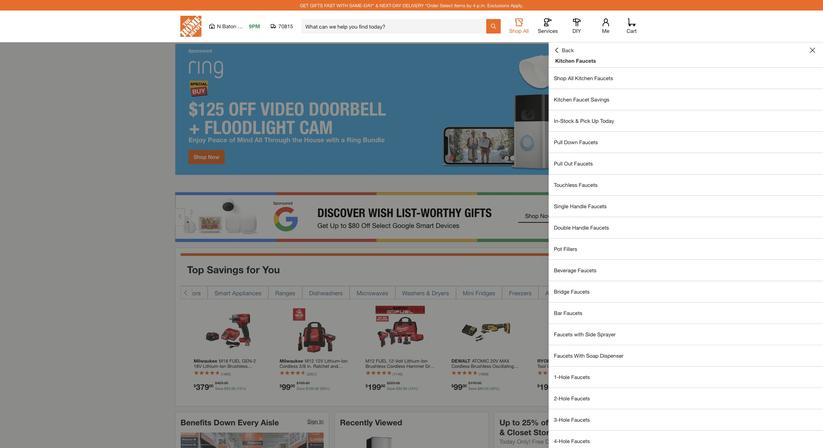 Task type: locate. For each thing, give the bounding box(es) containing it.
pull
[[555, 139, 563, 145], [555, 161, 563, 167]]

ion inside m12 fuel 12-volt lithium-ion brushless cordless hammer drill and impact driver combo kit w/2 batteries and bag (2-tool)
[[422, 359, 428, 364]]

select right off
[[554, 418, 577, 427]]

0 horizontal spatial down
[[214, 418, 236, 427]]

and down faucets with soap dispenser
[[587, 369, 594, 375]]

1 charger from the left
[[477, 374, 494, 380]]

) for m12 12v lithium-ion cordless 3/8 in. ratchet and screwdriver combo kit (2-tool) with battery, charger, tool bag
[[316, 372, 317, 377]]

bag for (2-
[[335, 374, 343, 380]]

20v left max
[[491, 359, 499, 364]]

the home depot logo image
[[180, 16, 201, 37]]

with left "1.5"
[[571, 364, 580, 369]]

hole inside 1-hole faucets link
[[560, 374, 570, 381]]

p.m.
[[477, 2, 486, 8]]

& inside "link"
[[576, 118, 579, 124]]

lithium- right 12v
[[325, 359, 342, 364]]

dryers
[[432, 290, 449, 297]]

(2- right ( 1146 )
[[404, 374, 410, 380]]

ratchet
[[314, 364, 330, 369]]

and up 179
[[468, 374, 476, 380]]

today
[[601, 118, 615, 124]]

0 vertical spatial down
[[565, 139, 578, 145]]

1 vertical spatial savings
[[207, 264, 244, 276]]

& right day*
[[376, 2, 379, 8]]

4 hole from the top
[[560, 438, 570, 445]]

100
[[308, 387, 314, 391], [571, 387, 577, 391]]

$ inside $ 149 00
[[624, 384, 626, 389]]

faucets up kitchen faucet savings
[[595, 75, 614, 81]]

5 %) from the left
[[588, 387, 592, 391]]

save inside $ 99 00 $ 179 . 00 save $ 80 . 00 ( 45 %)
[[469, 387, 477, 391]]

20v right (1)
[[489, 369, 497, 375]]

me button
[[596, 18, 617, 34]]

combo inside m12 fuel 12-volt lithium-ion brushless cordless hammer drill and impact driver combo kit w/2 batteries and bag (2-tool)
[[404, 369, 419, 375]]

and up the 229
[[386, 374, 393, 380]]

kitchen down kitchen faucets
[[576, 75, 594, 81]]

drill
[[426, 364, 434, 369]]

special buy logo image
[[617, 419, 643, 446]]

cart
[[627, 28, 637, 34]]

up inside up to 25% off select garage & closet storage solutions today only! free delivery
[[500, 418, 511, 427]]

savings
[[591, 96, 610, 103], [207, 264, 244, 276]]

kitchen
[[556, 58, 575, 64], [576, 75, 594, 81], [555, 96, 572, 103]]

faucets down the single handle faucets
[[591, 225, 610, 231]]

to
[[513, 418, 520, 427]]

100 up 2-hole faucets
[[571, 387, 577, 391]]

tool inside atomic 20v max cordless brushless oscillating multi tool with (1) 20v 2.0ah battery and charger
[[463, 369, 472, 375]]

1 horizontal spatial battery,
[[538, 369, 554, 375]]

1 horizontal spatial 199
[[368, 383, 381, 392]]

0 vertical spatial 20v
[[491, 359, 499, 364]]

save down 179
[[469, 387, 477, 391]]

1 lithium- from the left
[[325, 359, 342, 364]]

0 horizontal spatial savings
[[207, 264, 244, 276]]

1 vertical spatial select
[[554, 418, 577, 427]]

save inside the $ 99 00 $ 199 . 00 save $ 100 . 00 ( 50 %)
[[297, 387, 305, 391]]

99 down screwdriver
[[282, 383, 291, 392]]

2 horizontal spatial kit
[[564, 364, 570, 369]]

& left the dryers on the right of the page
[[427, 290, 431, 297]]

lithium- inside m12 fuel 12-volt lithium-ion brushless cordless hammer drill and impact driver combo kit w/2 batteries and bag (2-tool)
[[405, 359, 422, 364]]

and inside m12 12v lithium-ion cordless 3/8 in. ratchet and screwdriver combo kit (2-tool) with battery, charger, tool bag
[[331, 364, 339, 369]]

2 horizontal spatial tool
[[538, 364, 546, 369]]

0 horizontal spatial battery,
[[290, 374, 306, 380]]

1 horizontal spatial down
[[565, 139, 578, 145]]

2 lithium- from the left
[[405, 359, 422, 364]]

kitchen left the faucet
[[555, 96, 572, 103]]

charger inside atomic 20v max cordless brushless oscillating multi tool with (1) 20v 2.0ah battery and charger
[[477, 374, 494, 380]]

4 save from the left
[[469, 387, 477, 391]]

ion inside m12 12v lithium-ion cordless 3/8 in. ratchet and screwdriver combo kit (2-tool) with battery, charger, tool bag
[[342, 359, 348, 364]]

charger left 1-
[[538, 374, 554, 380]]

kit inside one+ 18v cordless 6- tool combo kit with 1.5 ah battery, 4.0 ah battery, and charger
[[564, 364, 570, 369]]

single handle faucets
[[555, 203, 607, 210]]

( inside the '$ 199 00 save $ 100 . 00 ( 33 %)'
[[583, 387, 584, 391]]

sign
[[308, 419, 318, 425]]

30
[[399, 387, 403, 391]]

1-hole faucets link
[[549, 367, 824, 388]]

1465
[[222, 372, 230, 377]]

faucets up solutions
[[572, 417, 591, 423]]

2 hole from the top
[[560, 396, 570, 402]]

& inside button
[[427, 290, 431, 297]]

bridge
[[555, 289, 570, 295]]

pull left out
[[555, 161, 563, 167]]

1 horizontal spatial 50
[[322, 387, 326, 391]]

2 vertical spatial kitchen
[[555, 96, 572, 103]]

down left the every
[[214, 418, 236, 427]]

every
[[238, 418, 259, 427]]

1 horizontal spatial combo
[[404, 369, 419, 375]]

1 horizontal spatial (2-
[[404, 374, 410, 380]]

1 vertical spatial down
[[214, 418, 236, 427]]

pot fillers
[[555, 246, 578, 252]]

0 vertical spatial all
[[524, 28, 529, 34]]

pull down in-
[[555, 139, 563, 145]]

1 vertical spatial up
[[500, 418, 511, 427]]

sprayer
[[598, 332, 616, 338]]

99 down 'battery'
[[454, 383, 463, 392]]

1 vertical spatial handle
[[573, 225, 589, 231]]

ah right 4.0
[[563, 369, 568, 375]]

battery,
[[538, 369, 554, 375], [570, 369, 585, 375], [290, 374, 306, 380]]

0 horizontal spatial bag
[[335, 374, 343, 380]]

all inside button
[[524, 28, 529, 34]]

1 horizontal spatial ion
[[422, 359, 428, 364]]

0 horizontal spatial (2-
[[329, 369, 335, 375]]

1 horizontal spatial kit
[[420, 369, 426, 375]]

handle right double
[[573, 225, 589, 231]]

0 horizontal spatial charger
[[477, 374, 494, 380]]

save down screwdriver
[[297, 387, 305, 391]]

1 99 from the left
[[282, 383, 291, 392]]

0 horizontal spatial m12
[[305, 359, 314, 364]]

all
[[524, 28, 529, 34], [569, 75, 574, 81]]

day
[[393, 2, 402, 8]]

2 pull from the top
[[555, 161, 563, 167]]

kit up the 3830
[[564, 364, 570, 369]]

1 horizontal spatial tool
[[463, 369, 472, 375]]

0 vertical spatial kitchen
[[556, 58, 575, 64]]

1 bag from the left
[[335, 374, 343, 380]]

rouge
[[238, 23, 253, 29]]

milwaukee link
[[194, 359, 263, 385]]

*order
[[426, 2, 439, 8]]

1 horizontal spatial shop
[[555, 75, 567, 81]]

charger inside one+ 18v cordless 6- tool combo kit with 1.5 ah battery, 4.0 ah battery, and charger
[[538, 374, 554, 380]]

handle
[[571, 203, 587, 210], [573, 225, 589, 231]]

kitchen for faucets
[[556, 58, 575, 64]]

tool) inside m12 fuel 12-volt lithium-ion brushless cordless hammer drill and impact driver combo kit w/2 batteries and bag (2-tool)
[[410, 374, 419, 380]]

0 horizontal spatial shop
[[510, 28, 522, 34]]

%) down ratchet
[[326, 387, 330, 391]]

4 ) from the left
[[488, 372, 489, 377]]

one+ 18v cordless 6- tool combo kit with 1.5 ah battery, 4.0 ah battery, and charger
[[538, 359, 601, 380]]

50 down charger,
[[322, 387, 326, 391]]

1 ion from the left
[[342, 359, 348, 364]]

dispenser
[[601, 353, 624, 359]]

up left to
[[500, 418, 511, 427]]

exclusions
[[488, 2, 510, 8]]

menu
[[549, 68, 824, 449]]

3 hole from the top
[[560, 417, 570, 423]]

handle for double
[[573, 225, 589, 231]]

bag for driver
[[395, 374, 403, 380]]

save inside "$ 379 00 $ 429 . 00 save $ 50 . 00 ( 12 %)"
[[215, 387, 224, 391]]

save for $ 99 00 $ 199 . 00 save $ 100 . 00 ( 50 %)
[[297, 387, 305, 391]]

tool) right ratchet
[[335, 369, 344, 375]]

day*
[[364, 2, 375, 8]]

ion
[[342, 359, 348, 364], [422, 359, 428, 364]]

with inside m12 12v lithium-ion cordless 3/8 in. ratchet and screwdriver combo kit (2-tool) with battery, charger, tool bag
[[280, 374, 288, 380]]

cordless inside one+ 18v cordless 6- tool combo kit with 1.5 ah battery, 4.0 ah battery, and charger
[[577, 359, 595, 364]]

bar faucets link
[[549, 303, 824, 324]]

charger up 80
[[477, 374, 494, 380]]

all for shop all kitchen faucets
[[569, 75, 574, 81]]

parts
[[574, 290, 588, 297]]

0 horizontal spatial lithium-
[[325, 359, 342, 364]]

milwaukee
[[194, 359, 218, 364], [280, 359, 304, 364]]

1 %) from the left
[[242, 387, 246, 391]]

%) inside the $ 99 00 $ 199 . 00 save $ 100 . 00 ( 50 %)
[[326, 387, 330, 391]]

tool)
[[335, 369, 344, 375], [410, 374, 419, 380]]

%) right 80
[[496, 387, 500, 391]]

2 horizontal spatial combo
[[548, 364, 563, 369]]

milwaukee up 379
[[194, 359, 218, 364]]

ion up the w/2
[[422, 359, 428, 364]]

%) up 2-hole faucets
[[588, 387, 592, 391]]

oscillating
[[493, 364, 514, 369]]

( inside $ 99 00 $ 179 . 00 save $ 80 . 00 ( 45 %)
[[490, 387, 492, 391]]

1 milwaukee from the left
[[194, 359, 218, 364]]

7.1 cu. ft. top freezer refrigerator in stainless steel look image
[[348, 434, 411, 449]]

$ 199 00 $ 229 . 00 save $ 30 . 00 ( 13 %)
[[366, 382, 418, 392]]

hole for 3-
[[560, 417, 570, 423]]

and right ratchet
[[331, 364, 339, 369]]

0 horizontal spatial ion
[[342, 359, 348, 364]]

100 down charger,
[[308, 387, 314, 391]]

storage
[[534, 428, 564, 437]]

savings up smart
[[207, 264, 244, 276]]

1 horizontal spatial tool)
[[410, 374, 419, 380]]

save down "429"
[[215, 387, 224, 391]]

( 2921 )
[[307, 372, 317, 377]]

faucets right touchless in the top right of the page
[[579, 182, 598, 188]]

199 down ryobi
[[540, 383, 553, 392]]

hole inside 3-hole faucets link
[[560, 417, 570, 423]]

pull out faucets link
[[549, 153, 824, 174]]

brushless up batteries
[[366, 364, 386, 369]]

$ 99 00 $ 179 . 00 save $ 80 . 00 ( 45 %)
[[452, 382, 500, 392]]

hammer
[[407, 364, 425, 369]]

2 charger from the left
[[538, 374, 554, 380]]

1 hole from the top
[[560, 374, 570, 381]]

(2- right charger,
[[329, 369, 335, 375]]

cordless inside m12 12v lithium-ion cordless 3/8 in. ratchet and screwdriver combo kit (2-tool) with battery, charger, tool bag
[[280, 364, 298, 369]]

lithium- right volt
[[405, 359, 422, 364]]

battery
[[452, 374, 467, 380]]

tool right multi
[[463, 369, 472, 375]]

4.0
[[555, 369, 561, 375]]

1 100 from the left
[[308, 387, 314, 391]]

2 brushless from the left
[[471, 364, 492, 369]]

save inside $ 199 00 $ 229 . 00 save $ 30 . 00 ( 13 %)
[[387, 387, 396, 391]]

tool) down hammer
[[410, 374, 419, 380]]

ryobi
[[538, 359, 552, 364]]

( 1999 )
[[479, 372, 489, 377]]

bridge faucets
[[555, 289, 590, 295]]

$ 199 00 save $ 100 . 00 ( 33 %)
[[538, 383, 592, 392]]

combo
[[548, 364, 563, 369], [306, 369, 321, 375], [404, 369, 419, 375]]

hole inside the 2-hole faucets link
[[560, 396, 570, 402]]

2 %) from the left
[[326, 387, 330, 391]]

0 vertical spatial up
[[592, 118, 599, 124]]

and
[[331, 364, 339, 369], [366, 369, 374, 375], [587, 369, 594, 375], [386, 374, 393, 380], [468, 374, 476, 380]]

brushless
[[366, 364, 386, 369], [471, 364, 492, 369]]

1 horizontal spatial 100
[[571, 387, 577, 391]]

0 horizontal spatial combo
[[306, 369, 321, 375]]

top
[[187, 264, 204, 276]]

5 ) from the left
[[574, 372, 575, 377]]

kit left the w/2
[[420, 369, 426, 375]]

save down the 229
[[387, 387, 396, 391]]

0 horizontal spatial 100
[[308, 387, 314, 391]]

3 save from the left
[[387, 387, 396, 391]]

1 horizontal spatial charger
[[538, 374, 554, 380]]

3830
[[566, 372, 574, 377]]

bag inside m12 fuel 12-volt lithium-ion brushless cordless hammer drill and impact driver combo kit w/2 batteries and bag (2-tool)
[[395, 374, 403, 380]]

2 horizontal spatial 199
[[540, 383, 553, 392]]

(1)
[[483, 369, 488, 375]]

kitchen down back button
[[556, 58, 575, 64]]

5 save from the left
[[559, 387, 568, 391]]

1 horizontal spatial up
[[592, 118, 599, 124]]

0 horizontal spatial tool)
[[335, 369, 344, 375]]

99 for atomic 20v max cordless brushless oscillating multi tool with (1) 20v 2.0ah battery and charger
[[454, 383, 463, 392]]

1 save from the left
[[215, 387, 224, 391]]

1 horizontal spatial bag
[[395, 374, 403, 380]]

freezers
[[510, 290, 532, 297]]

m12 left fuel
[[366, 359, 375, 364]]

)
[[230, 372, 231, 377], [316, 372, 317, 377], [402, 372, 403, 377], [488, 372, 489, 377], [574, 372, 575, 377]]

shop for shop all
[[510, 28, 522, 34]]

faucets down 33
[[572, 396, 591, 402]]

sign in
[[308, 419, 324, 425]]

tool left 4.0
[[538, 364, 546, 369]]

tool
[[538, 364, 546, 369], [463, 369, 472, 375], [325, 374, 334, 380]]

shop inside button
[[510, 28, 522, 34]]

washers & dryers
[[402, 290, 449, 297]]

back arrow image
[[184, 290, 189, 296]]

select
[[440, 2, 453, 8], [554, 418, 577, 427]]

benefits down every aisle
[[181, 418, 279, 427]]

0 vertical spatial pull
[[555, 139, 563, 145]]

99 inside $ 99 00 $ 179 . 00 save $ 80 . 00 ( 45 %)
[[454, 383, 463, 392]]

ion right ratchet
[[342, 359, 348, 364]]

1 horizontal spatial select
[[554, 418, 577, 427]]

1 horizontal spatial 99
[[454, 383, 463, 392]]

bag inside m12 12v lithium-ion cordless 3/8 in. ratchet and screwdriver combo kit (2-tool) with battery, charger, tool bag
[[335, 374, 343, 380]]

2 save from the left
[[297, 387, 305, 391]]

smart
[[215, 290, 231, 297]]

shop down apply.
[[510, 28, 522, 34]]

touchless
[[555, 182, 578, 188]]

brushless inside atomic 20v max cordless brushless oscillating multi tool with (1) 20v 2.0ah battery and charger
[[471, 364, 492, 369]]

& left "pick"
[[576, 118, 579, 124]]

save up 2-
[[559, 387, 568, 391]]

3 %) from the left
[[414, 387, 418, 391]]

w/2
[[427, 369, 435, 375]]

50 inside "$ 379 00 $ 429 . 00 save $ 50 . 00 ( 12 %)"
[[227, 387, 231, 391]]

%) inside $ 99 00 $ 179 . 00 save $ 80 . 00 ( 45 %)
[[496, 387, 500, 391]]

handle for single
[[571, 203, 587, 210]]

faucets right bar on the right bottom
[[564, 310, 583, 316]]

milwaukee up screwdriver
[[280, 359, 304, 364]]

199 down screwdriver
[[299, 382, 305, 386]]

%) inside "$ 379 00 $ 429 . 00 save $ 50 . 00 ( 12 %)"
[[242, 387, 246, 391]]

2 99 from the left
[[454, 383, 463, 392]]

one+ 18v cordless 6-tool combo kit with 1.5 ah battery, 4.0 ah battery, and charger image
[[548, 306, 598, 356]]

bag
[[335, 374, 343, 380], [395, 374, 403, 380]]

0 vertical spatial handle
[[571, 203, 587, 210]]

cordless inside atomic 20v max cordless brushless oscillating multi tool with (1) 20v 2.0ah battery and charger
[[452, 364, 470, 369]]

items
[[454, 2, 466, 8]]

m12
[[305, 359, 314, 364], [366, 359, 375, 364]]

0 horizontal spatial brushless
[[366, 364, 386, 369]]

1 50 from the left
[[227, 387, 231, 391]]

12
[[238, 387, 242, 391]]

0 horizontal spatial ah
[[563, 369, 568, 375]]

and left impact
[[366, 369, 374, 375]]

max
[[500, 359, 510, 364]]

0 horizontal spatial kit
[[322, 369, 328, 375]]

with left (1)
[[473, 369, 482, 375]]

m12 for in.
[[305, 359, 314, 364]]

up right "pick"
[[592, 118, 599, 124]]

up inside "link"
[[592, 118, 599, 124]]

1 horizontal spatial lithium-
[[405, 359, 422, 364]]

dishwashers button
[[302, 286, 350, 300]]

1 vertical spatial pull
[[555, 161, 563, 167]]

ranges
[[275, 290, 296, 297]]

hole inside "4-hole faucets" link
[[560, 438, 570, 445]]

199 for $ 199 00 save $ 100 . 00 ( 33 %)
[[540, 383, 553, 392]]

99 inside the $ 99 00 $ 199 . 00 save $ 100 . 00 ( 50 %)
[[282, 383, 291, 392]]

tool down ratchet
[[325, 374, 334, 380]]

cordless
[[577, 359, 595, 364], [280, 364, 298, 369], [387, 364, 406, 369], [452, 364, 470, 369]]

1 pull from the top
[[555, 139, 563, 145]]

single
[[555, 203, 569, 210]]

savings right the faucet
[[591, 96, 610, 103]]

80
[[480, 387, 484, 391]]

(
[[221, 372, 222, 377], [307, 372, 308, 377], [393, 372, 394, 377], [479, 372, 480, 377], [565, 372, 566, 377], [237, 387, 238, 391], [320, 387, 322, 391], [409, 387, 410, 391], [490, 387, 492, 391], [583, 387, 584, 391]]

$
[[215, 382, 217, 386], [297, 382, 299, 386], [387, 382, 389, 386], [469, 382, 471, 386], [194, 384, 196, 389], [280, 384, 282, 389], [366, 384, 368, 389], [452, 384, 454, 389], [538, 384, 540, 389], [624, 384, 626, 389], [225, 387, 227, 391], [306, 387, 308, 391], [397, 387, 399, 391], [478, 387, 480, 391], [569, 387, 571, 391]]

all left services
[[524, 28, 529, 34]]

2 bag from the left
[[395, 374, 403, 380]]

0 horizontal spatial 50
[[227, 387, 231, 391]]

1 horizontal spatial ah
[[589, 364, 594, 369]]

0 horizontal spatial 199
[[299, 382, 305, 386]]

m12 inside m12 fuel 12-volt lithium-ion brushless cordless hammer drill and impact driver combo kit w/2 batteries and bag (2-tool)
[[366, 359, 375, 364]]

0 horizontal spatial all
[[524, 28, 529, 34]]

%) down milwaukee link
[[242, 387, 246, 391]]

kit
[[564, 364, 570, 369], [322, 369, 328, 375], [420, 369, 426, 375]]

brushless up 1999
[[471, 364, 492, 369]]

with up the $ 99 00 $ 199 . 00 save $ 100 . 00 ( 50 %)
[[280, 374, 288, 380]]

%) for $ 379 00 $ 429 . 00 save $ 50 . 00 ( 12 %)
[[242, 387, 246, 391]]

pull for pull out faucets
[[555, 161, 563, 167]]

0 horizontal spatial milwaukee
[[194, 359, 218, 364]]

%) right 30
[[414, 387, 418, 391]]

1 vertical spatial shop
[[555, 75, 567, 81]]

all down kitchen faucets
[[569, 75, 574, 81]]

shop down kitchen faucets
[[555, 75, 567, 81]]

all for shop all
[[524, 28, 529, 34]]

429
[[217, 382, 223, 386]]

(2- inside m12 12v lithium-ion cordless 3/8 in. ratchet and screwdriver combo kit (2-tool) with battery, charger, tool bag
[[329, 369, 335, 375]]

%) for $ 99 00 $ 199 . 00 save $ 100 . 00 ( 50 %)
[[326, 387, 330, 391]]

1 brushless from the left
[[366, 364, 386, 369]]

199 inside $ 199 00 $ 229 . 00 save $ 30 . 00 ( 13 %)
[[368, 383, 381, 392]]

1 vertical spatial all
[[569, 75, 574, 81]]

handle right the single
[[571, 203, 587, 210]]

( inside $ 199 00 $ 229 . 00 save $ 30 . 00 ( 13 %)
[[409, 387, 410, 391]]

( inside the $ 99 00 $ 199 . 00 save $ 100 . 00 ( 50 %)
[[320, 387, 322, 391]]

%) for $ 199 00 $ 229 . 00 save $ 30 . 00 ( 13 %)
[[414, 387, 418, 391]]

faucets down "1.5"
[[572, 374, 591, 381]]

50 left 12
[[227, 387, 231, 391]]

0 horizontal spatial tool
[[325, 374, 334, 380]]

0 vertical spatial shop
[[510, 28, 522, 34]]

ah right "1.5"
[[589, 364, 594, 369]]

2 100 from the left
[[571, 387, 577, 391]]

1 horizontal spatial m12
[[366, 359, 375, 364]]

0 horizontal spatial 99
[[282, 383, 291, 392]]

bar faucets
[[555, 310, 583, 316]]

fridges
[[476, 290, 496, 297]]

0 horizontal spatial select
[[440, 2, 453, 8]]

one+
[[554, 359, 566, 364]]

m12 left 12v
[[305, 359, 314, 364]]

1 horizontal spatial milwaukee
[[280, 359, 304, 364]]

( 1146 )
[[393, 372, 403, 377]]

down up pull out faucets
[[565, 139, 578, 145]]

199 down batteries
[[368, 383, 381, 392]]

( 1465 )
[[221, 372, 231, 377]]

faucets right bridge
[[572, 289, 590, 295]]

combo inside m12 12v lithium-ion cordless 3/8 in. ratchet and screwdriver combo kit (2-tool) with battery, charger, tool bag
[[306, 369, 321, 375]]

hole for 2-
[[560, 396, 570, 402]]

0 vertical spatial savings
[[591, 96, 610, 103]]

m12 inside m12 12v lithium-ion cordless 3/8 in. ratchet and screwdriver combo kit (2-tool) with battery, charger, tool bag
[[305, 359, 314, 364]]

2 50 from the left
[[322, 387, 326, 391]]

2 ) from the left
[[316, 372, 317, 377]]

4 %) from the left
[[496, 387, 500, 391]]

& up today only!
[[500, 428, 505, 437]]

2 ion from the left
[[422, 359, 428, 364]]

kit down 12v
[[322, 369, 328, 375]]

select left items
[[440, 2, 453, 8]]

save for $ 199 00 $ 229 . 00 save $ 30 . 00 ( 13 %)
[[387, 387, 396, 391]]

beverage faucets link
[[549, 260, 824, 281]]

combo inside one+ 18v cordless 6- tool combo kit with 1.5 ah battery, 4.0 ah battery, and charger
[[548, 364, 563, 369]]

2 m12 from the left
[[366, 359, 375, 364]]

0 horizontal spatial up
[[500, 418, 511, 427]]

1 horizontal spatial savings
[[591, 96, 610, 103]]

1 horizontal spatial brushless
[[471, 364, 492, 369]]

. inside the '$ 199 00 save $ 100 . 00 ( 33 %)'
[[577, 387, 578, 391]]

1.5
[[581, 364, 587, 369]]

2 horizontal spatial battery,
[[570, 369, 585, 375]]

%) inside $ 199 00 $ 229 . 00 save $ 30 . 00 ( 13 %)
[[414, 387, 418, 391]]

1 m12 from the left
[[305, 359, 314, 364]]

1 horizontal spatial all
[[569, 75, 574, 81]]



Task type: describe. For each thing, give the bounding box(es) containing it.
brushless inside m12 fuel 12-volt lithium-ion brushless cordless hammer drill and impact driver combo kit w/2 batteries and bag (2-tool)
[[366, 364, 386, 369]]

feedback link image
[[815, 111, 824, 147]]

12v
[[316, 359, 324, 364]]

$ 379 00 $ 429 . 00 save $ 50 . 00 ( 12 %)
[[194, 382, 246, 392]]

1 ) from the left
[[230, 372, 231, 377]]

00 inside $ 149 00
[[639, 384, 644, 389]]

70815
[[279, 23, 293, 29]]

save inside the '$ 199 00 save $ 100 . 00 ( 33 %)'
[[559, 387, 568, 391]]

cordless inside m12 fuel 12-volt lithium-ion brushless cordless hammer drill and impact driver combo kit w/2 batteries and bag (2-tool)
[[387, 364, 406, 369]]

delivery
[[403, 2, 424, 8]]

stock
[[561, 118, 575, 124]]

diy button
[[567, 18, 588, 34]]

0 vertical spatial select
[[440, 2, 453, 8]]

in
[[320, 419, 324, 425]]

and inside one+ 18v cordless 6- tool combo kit with 1.5 ah battery, 4.0 ah battery, and charger
[[587, 369, 594, 375]]

charger,
[[307, 374, 324, 380]]

m12 fuel 12-volt lithium-ion brushless cordless hammer drill and impact driver combo kit w/2 batteries and bag (2-tool) image
[[376, 306, 425, 356]]

229
[[389, 382, 395, 386]]

mini fridges button
[[456, 286, 503, 300]]

pull for pull down faucets
[[555, 139, 563, 145]]

washers & dryers button
[[396, 286, 456, 300]]

& inside up to 25% off select garage & closet storage solutions today only! free delivery
[[500, 428, 505, 437]]

select inside up to 25% off select garage & closet storage solutions today only! free delivery
[[554, 418, 577, 427]]

menu containing shop all kitchen faucets
[[549, 68, 824, 449]]

in-stock & pick up today
[[555, 118, 615, 124]]

4-
[[555, 438, 560, 445]]

hole for 4-
[[560, 438, 570, 445]]

m18 fuel gen-2 18v lithium-ion brushless cordless mid torque 1/2 in. impact wrench f ring w/5.0ah starter kit image
[[204, 306, 253, 356]]

beverage
[[555, 267, 577, 274]]

dishwashers
[[309, 290, 343, 297]]

kitchen for faucet
[[555, 96, 572, 103]]

m12 12v lithium-ion cordless 3/8 in. ratchet and screwdriver combo kit (2-tool) with battery, charger, tool bag image
[[290, 306, 339, 356]]

What can we help you find today? search field
[[306, 19, 486, 33]]

with left side
[[575, 332, 585, 338]]

you
[[263, 264, 280, 276]]

sign in card banner image
[[181, 433, 324, 449]]

with inside one+ 18v cordless 6- tool combo kit with 1.5 ah battery, 4.0 ah battery, and charger
[[571, 364, 580, 369]]

with
[[575, 353, 585, 359]]

199 inside the $ 99 00 $ 199 . 00 save $ 100 . 00 ( 50 %)
[[299, 382, 305, 386]]

70815 button
[[271, 23, 294, 30]]

99 for m12 12v lithium-ion cordless 3/8 in. ratchet and screwdriver combo kit (2-tool) with battery, charger, tool bag
[[282, 383, 291, 392]]

refrigerators
[[167, 290, 201, 297]]

faucets right beverage
[[578, 267, 597, 274]]

ranges button
[[269, 286, 302, 300]]

100 inside the $ 99 00 $ 199 . 00 save $ 100 . 00 ( 50 %)
[[308, 387, 314, 391]]

in-
[[555, 118, 561, 124]]

in.
[[307, 364, 312, 369]]

faucets right out
[[575, 161, 593, 167]]

pull down faucets link
[[549, 132, 824, 153]]

faucet
[[574, 96, 590, 103]]

drawer close image
[[811, 48, 816, 53]]

battery, inside m12 12v lithium-ion cordless 3/8 in. ratchet and screwdriver combo kit (2-tool) with battery, charger, tool bag
[[290, 374, 306, 380]]

soap
[[587, 353, 599, 359]]

tool inside one+ 18v cordless 6- tool combo kit with 1.5 ah battery, 4.0 ah battery, and charger
[[538, 364, 546, 369]]

refrigerators button
[[160, 286, 208, 300]]

today only!
[[500, 438, 531, 446]]

out
[[565, 161, 573, 167]]

by
[[467, 2, 472, 8]]

3 ) from the left
[[402, 372, 403, 377]]

in-stock & pick up today link
[[549, 111, 824, 132]]

diy
[[573, 28, 582, 34]]

save for $ 379 00 $ 429 . 00 save $ 50 . 00 ( 12 %)
[[215, 387, 224, 391]]

3-hole faucets link
[[549, 410, 824, 431]]

pick
[[581, 118, 591, 124]]

faucets up double handle faucets at the bottom of the page
[[589, 203, 607, 210]]

379
[[196, 383, 209, 392]]

(2- inside m12 fuel 12-volt lithium-ion brushless cordless hammer drill and impact driver combo kit w/2 batteries and bag (2-tool)
[[404, 374, 410, 380]]

1999
[[480, 372, 488, 377]]

save for $ 99 00 $ 179 . 00 save $ 80 . 00 ( 45 %)
[[469, 387, 477, 391]]

1 vertical spatial kitchen
[[576, 75, 594, 81]]

pot
[[555, 246, 563, 252]]

double
[[555, 225, 571, 231]]

faucets up shop all kitchen faucets
[[577, 58, 597, 64]]

double handle faucets link
[[549, 217, 824, 238]]

double handle faucets
[[555, 225, 610, 231]]

shop for shop all kitchen faucets
[[555, 75, 567, 81]]

with inside atomic 20v max cordless brushless oscillating multi tool with (1) 20v 2.0ah battery and charger
[[473, 369, 482, 375]]

with
[[337, 2, 348, 8]]

) for one+ 18v cordless 6- tool combo kit with 1.5 ah battery, 4.0 ah battery, and charger
[[574, 372, 575, 377]]

2 milwaukee from the left
[[280, 359, 304, 364]]

%) inside the '$ 199 00 save $ 100 . 00 ( 33 %)'
[[588, 387, 592, 391]]

1 vertical spatial 20v
[[489, 369, 497, 375]]

up to 25% off select garage & closet storage solutions today only! free delivery
[[500, 418, 607, 446]]

and inside atomic 20v max cordless brushless oscillating multi tool with (1) 20v 2.0ah battery and charger
[[468, 374, 476, 380]]

pull down faucets
[[555, 139, 599, 145]]

shop all kitchen faucets link
[[549, 68, 824, 89]]

solutions
[[566, 428, 601, 437]]

faucets down bar faucets
[[555, 332, 573, 338]]

get
[[300, 2, 309, 8]]

touchless faucets link
[[549, 175, 824, 196]]

gifts
[[310, 2, 323, 8]]

hole for 1-
[[560, 374, 570, 381]]

screwdriver
[[280, 369, 304, 375]]

179
[[471, 382, 477, 386]]

50 inside the $ 99 00 $ 199 . 00 save $ 100 . 00 ( 50 %)
[[322, 387, 326, 391]]

milwaukee inside milwaukee link
[[194, 359, 218, 364]]

n
[[217, 23, 221, 29]]

%) for $ 99 00 $ 179 . 00 save $ 80 . 00 ( 45 %)
[[496, 387, 500, 391]]

100 inside the '$ 199 00 save $ 100 . 00 ( 33 %)'
[[571, 387, 577, 391]]

1-hole faucets
[[555, 374, 591, 381]]

lithium- inside m12 12v lithium-ion cordless 3/8 in. ratchet and screwdriver combo kit (2-tool) with battery, charger, tool bag
[[325, 359, 342, 364]]

( inside "$ 379 00 $ 429 . 00 save $ 50 . 00 ( 12 %)"
[[237, 387, 238, 391]]

faucets left with
[[555, 353, 573, 359]]

m12 fuel 12-volt lithium-ion brushless cordless hammer drill and impact driver combo kit w/2 batteries and bag (2-tool)
[[366, 359, 435, 380]]

4-hole faucets
[[555, 438, 591, 445]]

tool) inside m12 12v lithium-ion cordless 3/8 in. ratchet and screwdriver combo kit (2-tool) with battery, charger, tool bag
[[335, 369, 344, 375]]

faucets down solutions
[[572, 438, 591, 445]]

benefits
[[181, 418, 212, 427]]

kit inside m12 12v lithium-ion cordless 3/8 in. ratchet and screwdriver combo kit (2-tool) with battery, charger, tool bag
[[322, 369, 328, 375]]

199 for $ 199 00 $ 229 . 00 save $ 30 . 00 ( 13 %)
[[368, 383, 381, 392]]

batteries
[[366, 374, 384, 380]]

down for pull
[[565, 139, 578, 145]]

) for atomic 20v max cordless brushless oscillating multi tool with (1) 20v 2.0ah battery and charger
[[488, 372, 489, 377]]

atomic 20v max cordless brushless oscillating multi tool with (1) 20v 2.0ah battery and charger image
[[462, 306, 511, 356]]

faucets down "pick"
[[580, 139, 599, 145]]

appliance parts button
[[539, 286, 595, 300]]

back button
[[555, 47, 574, 54]]

$ 99 00 $ 199 . 00 save $ 100 . 00 ( 50 %)
[[280, 382, 330, 392]]

beverage faucets
[[555, 267, 597, 274]]

faucets with side sprayer link
[[549, 324, 824, 345]]

atomic 20-volt max lithium-ion cordless combo kit (2-tool) with (2) 2.0ah batteries, charger and bag image
[[634, 306, 684, 356]]

down for benefits
[[214, 418, 236, 427]]

next-
[[380, 2, 393, 8]]

fuel
[[376, 359, 388, 364]]

appliances
[[232, 290, 262, 297]]

kit inside m12 fuel 12-volt lithium-ion brushless cordless hammer drill and impact driver combo kit w/2 batteries and bag (2-tool)
[[420, 369, 426, 375]]

dewalt
[[452, 359, 471, 364]]

33
[[584, 387, 588, 391]]

1146
[[394, 372, 402, 377]]

microwaves button
[[350, 286, 396, 300]]

washers
[[402, 290, 425, 297]]

149
[[626, 383, 639, 392]]

baton
[[223, 23, 237, 29]]

smart appliances button
[[208, 286, 269, 300]]

m12 for brushless
[[366, 359, 375, 364]]

me
[[603, 28, 610, 34]]

recently
[[340, 418, 373, 427]]

2-
[[555, 396, 560, 402]]

tool inside m12 12v lithium-ion cordless 3/8 in. ratchet and screwdriver combo kit (2-tool) with battery, charger, tool bag
[[325, 374, 334, 380]]

recently viewed
[[340, 418, 403, 427]]

$ 149 00
[[624, 383, 644, 392]]

side
[[586, 332, 596, 338]]



Task type: vqa. For each thing, say whether or not it's contained in the screenshot.
1 / 1
no



